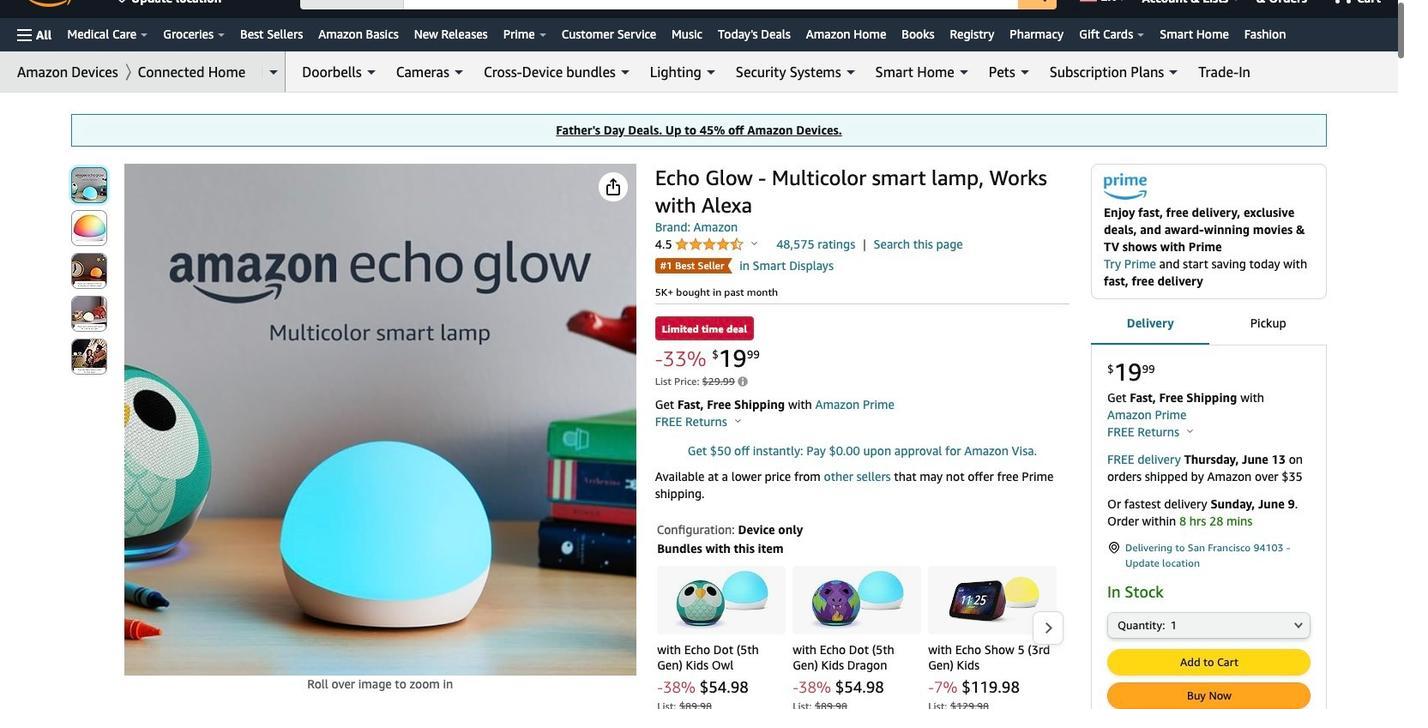 Task type: describe. For each thing, give the bounding box(es) containing it.
1 horizontal spatial popover image
[[752, 241, 758, 245]]

next image
[[1044, 622, 1054, 635]]

1 vertical spatial popover image
[[735, 419, 741, 423]]

amazon prime logo image
[[1105, 173, 1147, 205]]

1 horizontal spatial product image image
[[810, 571, 905, 630]]

learn more about amazon pricing and savings image
[[738, 377, 748, 389]]

dropdown image
[[1295, 622, 1304, 629]]

0 horizontal spatial product image image
[[675, 571, 769, 630]]

amazon image
[[15, 0, 99, 8]]



Task type: vqa. For each thing, say whether or not it's contained in the screenshot.
email field
no



Task type: locate. For each thing, give the bounding box(es) containing it.
None submit
[[1019, 0, 1057, 9], [72, 168, 106, 203], [72, 211, 106, 245], [72, 254, 106, 288], [72, 297, 106, 331], [72, 340, 106, 374], [1109, 684, 1311, 709], [1019, 0, 1057, 9], [72, 168, 106, 203], [72, 211, 106, 245], [72, 254, 106, 288], [72, 297, 106, 331], [72, 340, 106, 374], [1109, 684, 1311, 709]]

0 vertical spatial popover image
[[752, 241, 758, 245]]

tab list
[[1092, 302, 1328, 347]]

echo glow - multicolor smart lamp, works with alexa image
[[124, 164, 637, 676]]

popover image
[[752, 241, 758, 245], [735, 419, 741, 423]]

navigation navigation
[[0, 0, 1399, 51]]

2 horizontal spatial product image image
[[946, 577, 1040, 624]]

None search field
[[300, 0, 1057, 11]]

0 horizontal spatial popover image
[[735, 419, 741, 423]]

product image image
[[675, 571, 769, 630], [810, 571, 905, 630], [946, 577, 1040, 624]]

list
[[658, 566, 1064, 710]]

main content
[[56, 110, 1343, 710]]

none search field inside navigation navigation
[[300, 0, 1057, 11]]



